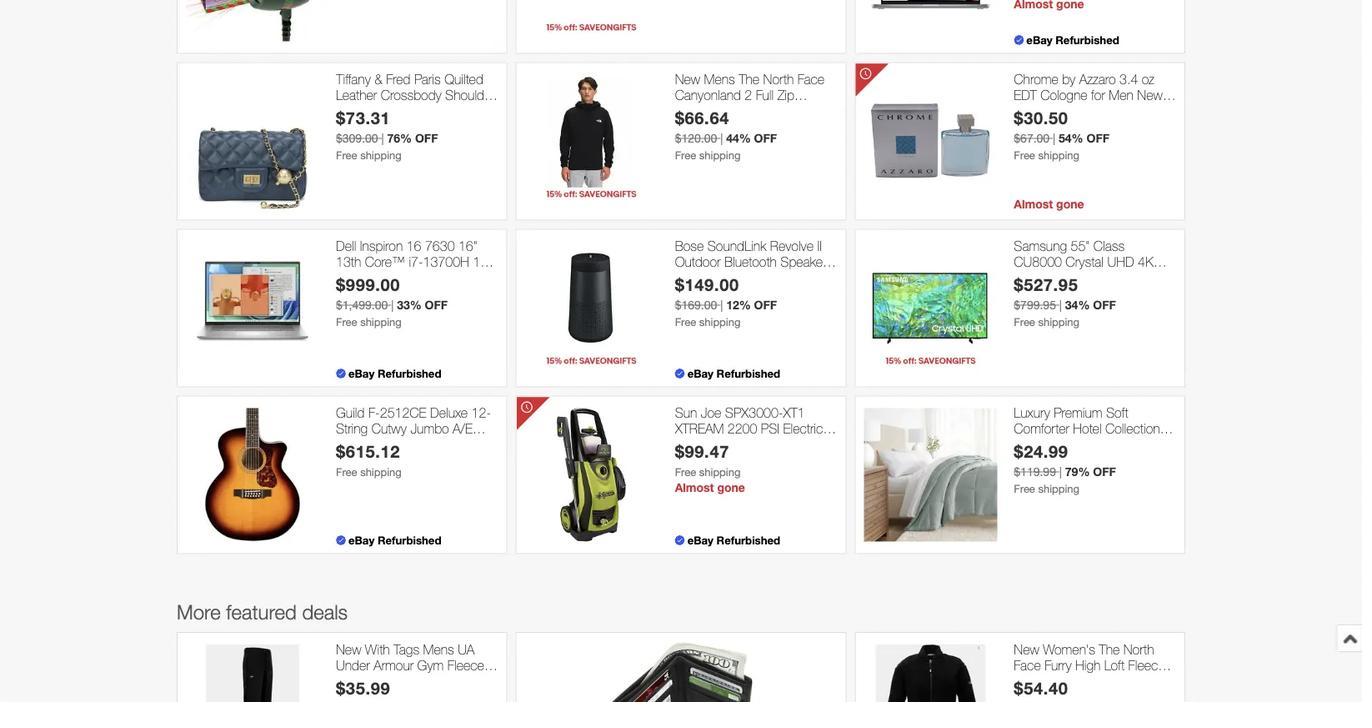 Task type: describe. For each thing, give the bounding box(es) containing it.
$30.50 $67.00 | 54% off free shipping
[[1014, 108, 1110, 162]]

free inside $615.12 free shipping
[[336, 465, 357, 478]]

$799.95
[[1014, 298, 1056, 312]]

cutwy
[[372, 421, 407, 437]]

a/e
[[453, 421, 473, 437]]

for
[[1092, 87, 1106, 103]]

women's inside tiffany & fred paris quilted leather crossbody shoulder bag women's blue
[[362, 103, 414, 119]]

psi
[[761, 421, 780, 437]]

canyonland
[[675, 87, 741, 103]]

free for $527.95
[[1014, 315, 1036, 328]]

quilted
[[445, 71, 483, 87]]

55"
[[1071, 238, 1090, 254]]

full inside new women's the north face furry high loft  fleece coat fleece full zip jacket
[[1085, 673, 1103, 689]]

$615.12 free shipping
[[336, 442, 402, 478]]

coat
[[1014, 673, 1041, 689]]

$35.99
[[336, 678, 391, 698]]

32gb
[[385, 270, 418, 286]]

$119.99
[[1014, 465, 1056, 478]]

inspiron
[[360, 238, 403, 254]]

ebay refurbished for $149.00
[[688, 367, 781, 380]]

$54.40
[[1014, 678, 1069, 698]]

2
[[745, 87, 752, 103]]

the for $66.64
[[739, 71, 760, 87]]

oz
[[1142, 71, 1155, 87]]

free for $30.50
[[1014, 149, 1036, 162]]

face for $66.64
[[798, 71, 825, 87]]

samsung 55" class cu8000 crystal uhd 4k hdr smart led tv - 2023 model link
[[1014, 238, 1177, 302]]

north for $54.40
[[1124, 641, 1154, 657]]

refurbished inside bose soundlink revolve ii outdoor bluetooth speaker, certified refurbished
[[724, 270, 791, 286]]

tags
[[394, 641, 420, 657]]

$169.00
[[675, 298, 717, 312]]

guild f-2512ce deluxe 12- string cutwy jumbo a/e guitar antique brst refurbished link
[[336, 405, 498, 469]]

ebay refurbished for $999.00
[[349, 367, 442, 380]]

full inside the new mens the north face canyonland 2 full zip hoodie fleece jacket
[[756, 87, 774, 103]]

2200
[[728, 421, 757, 437]]

ii
[[818, 238, 822, 254]]

new with tags mens ua under armour gym fleece rival joggers pants sweatpants link
[[336, 641, 498, 702]]

hotel
[[1073, 421, 1102, 437]]

shipping for $527.95
[[1039, 315, 1080, 328]]

79%
[[1066, 465, 1090, 478]]

the for $54.40
[[1099, 641, 1120, 657]]

| for $999.00
[[391, 298, 394, 312]]

azzaro
[[1080, 71, 1116, 87]]

44%
[[726, 131, 751, 145]]

| for $24.99
[[1060, 465, 1062, 478]]

guitar
[[336, 437, 369, 453]]

chrome by azzaro 3.4 oz edt cologne for men new in box link
[[1014, 71, 1177, 119]]

bag
[[336, 103, 358, 119]]

sun joe spx3000-xt1 xtream 2200 psi electric pressure washer (with accessories)
[[675, 405, 823, 469]]

crossbody
[[381, 87, 442, 103]]

premium
[[1054, 405, 1103, 421]]

fleece right "loft"
[[1129, 657, 1165, 673]]

off for $149.00
[[754, 298, 777, 312]]

luxury premium soft comforter hotel collection by kaycie gray link
[[1014, 405, 1177, 453]]

guild
[[336, 405, 365, 421]]

&
[[375, 71, 382, 87]]

by inside chrome by azzaro 3.4 oz edt cologne for men new in box
[[1063, 71, 1076, 87]]

led
[[1081, 270, 1104, 286]]

ebay up chrome
[[1027, 33, 1053, 47]]

leather
[[336, 87, 377, 103]]

new for $66.64
[[675, 71, 701, 87]]

free for $73.31
[[336, 149, 357, 162]]

12-
[[472, 405, 491, 421]]

$999.00
[[336, 275, 400, 295]]

joggers
[[365, 673, 410, 689]]

| for $66.64
[[721, 131, 723, 145]]

accessories)
[[675, 453, 746, 469]]

| for $527.95
[[1060, 298, 1062, 312]]

face for $54.40
[[1014, 657, 1041, 673]]

shipping for $30.50
[[1039, 149, 1080, 162]]

$66.64 $120.00 | 44% off free shipping
[[675, 108, 777, 162]]

electric
[[783, 421, 823, 437]]

fleece inside the new mens the north face canyonland 2 full zip hoodie fleece jacket
[[719, 103, 756, 119]]

4060
[[336, 286, 366, 302]]

tiffany & fred paris quilted leather crossbody shoulder bag women's blue
[[336, 71, 495, 119]]

$1,499.00
[[336, 298, 388, 312]]

new women's the north face furry high loft  fleece coat fleece full zip jacket
[[1014, 641, 1165, 689]]

off for $999.00
[[425, 298, 448, 312]]

crystal
[[1066, 254, 1104, 270]]

$24.99
[[1014, 442, 1069, 462]]

$149.00
[[675, 275, 740, 295]]

shipping for $999.00
[[360, 315, 402, 328]]

7630
[[425, 238, 455, 254]]

high
[[1076, 657, 1101, 673]]

almost gone
[[1014, 197, 1084, 211]]

$73.31 $309.00 | 76% off free shipping
[[336, 108, 438, 162]]

north for $66.64
[[763, 71, 794, 87]]

bose soundlink revolve ii outdoor bluetooth speaker, certified refurbished
[[675, 238, 830, 286]]

sweatpants
[[336, 689, 402, 702]]

tb
[[336, 270, 351, 286]]

$615.12
[[336, 442, 400, 462]]

smart
[[1044, 270, 1077, 286]]

sun
[[675, 405, 697, 421]]

new women's the north face furry high loft  fleece coat fleece full zip jacket link
[[1014, 641, 1177, 689]]

in
[[1167, 87, 1176, 103]]

cologne
[[1041, 87, 1088, 103]]

collection
[[1106, 421, 1160, 437]]

ebay refurbished for $99.47
[[688, 534, 781, 547]]

furry
[[1045, 657, 1072, 673]]

$999.00 $1,499.00 | 33% off free shipping
[[336, 275, 448, 328]]

luxury premium soft comforter hotel collection by kaycie gray
[[1014, 405, 1160, 453]]

76%
[[387, 131, 412, 145]]

2512ce
[[380, 405, 427, 421]]

samsung 55" class cu8000 crystal uhd 4k hdr smart led tv - 2023 model
[[1014, 238, 1164, 302]]

shipping inside $99.47 free shipping almost gone
[[699, 465, 741, 478]]

fleece inside new with tags mens ua under armour gym fleece rival joggers pants sweatpants
[[448, 657, 484, 673]]

-
[[1126, 270, 1131, 286]]

off for $30.50
[[1087, 131, 1110, 145]]

16"
[[459, 238, 478, 254]]

free inside $99.47 free shipping almost gone
[[675, 465, 696, 478]]

jacket inside new women's the north face furry high loft  fleece coat fleece full zip jacket
[[1127, 673, 1164, 689]]

pressure
[[675, 437, 723, 453]]

sun joe spx3000-xt1 xtream 2200 psi electric pressure washer (with accessories) link
[[675, 405, 837, 469]]

nvidia
[[421, 270, 459, 286]]

shipping for $149.00
[[699, 315, 741, 328]]



Task type: locate. For each thing, give the bounding box(es) containing it.
shipping down 79%
[[1039, 482, 1080, 495]]

ebay for $99.47
[[688, 534, 714, 547]]

| inside $30.50 $67.00 | 54% off free shipping
[[1053, 131, 1056, 145]]

1 horizontal spatial north
[[1124, 641, 1154, 657]]

more featured deals
[[177, 600, 348, 623]]

new up "canyonland"
[[675, 71, 701, 87]]

armour
[[374, 657, 414, 673]]

3.4
[[1120, 71, 1139, 87]]

4k
[[1138, 254, 1154, 270]]

| inside $73.31 $309.00 | 76% off free shipping
[[381, 131, 384, 145]]

0 vertical spatial mens
[[704, 71, 735, 87]]

face
[[798, 71, 825, 87], [1014, 657, 1041, 673]]

0 horizontal spatial almost
[[675, 480, 714, 494]]

zip inside new women's the north face furry high loft  fleece coat fleece full zip jacket
[[1107, 673, 1124, 689]]

off right 33%
[[425, 298, 448, 312]]

off inside $527.95 $799.95 | 34% off free shipping
[[1093, 298, 1116, 312]]

1 vertical spatial gone
[[717, 480, 745, 494]]

12%
[[726, 298, 751, 312]]

1 horizontal spatial mens
[[704, 71, 735, 87]]

new up coat
[[1014, 641, 1040, 657]]

$99.47 free shipping almost gone
[[675, 442, 745, 494]]

new for $54.40
[[1014, 641, 1040, 657]]

xt1
[[783, 405, 805, 421]]

0 horizontal spatial women's
[[362, 103, 414, 119]]

jacket inside the new mens the north face canyonland 2 full zip hoodie fleece jacket
[[759, 103, 796, 119]]

bose soundlink revolve ii outdoor bluetooth speaker, certified refurbished link
[[675, 238, 837, 286]]

off for $527.95
[[1093, 298, 1116, 312]]

off for $73.31
[[415, 131, 438, 145]]

0 horizontal spatial north
[[763, 71, 794, 87]]

off right the 44%
[[754, 131, 777, 145]]

ebay
[[1027, 33, 1053, 47], [349, 367, 375, 380], [688, 367, 714, 380], [349, 534, 375, 547], [688, 534, 714, 547]]

1 horizontal spatial jacket
[[1127, 673, 1164, 689]]

1 horizontal spatial face
[[1014, 657, 1041, 673]]

1 horizontal spatial by
[[1063, 71, 1076, 87]]

ebay refurbished
[[1027, 33, 1120, 47], [349, 367, 442, 380], [688, 367, 781, 380], [349, 534, 442, 547], [688, 534, 781, 547]]

free inside $999.00 $1,499.00 | 33% off free shipping
[[336, 315, 357, 328]]

core™
[[365, 254, 405, 270]]

certified
[[675, 270, 721, 286]]

tiffany & fred paris quilted leather crossbody shoulder bag women's blue link
[[336, 71, 498, 119]]

0 vertical spatial by
[[1063, 71, 1076, 87]]

free inside $24.99 $119.99 | 79% off free shipping
[[1014, 482, 1036, 495]]

cu8000
[[1014, 254, 1062, 270]]

f-
[[368, 405, 380, 421]]

0 vertical spatial zip
[[778, 87, 795, 103]]

face inside the new mens the north face canyonland 2 full zip hoodie fleece jacket
[[798, 71, 825, 87]]

54%
[[1059, 131, 1084, 145]]

$73.31
[[336, 108, 391, 128]]

men
[[1109, 87, 1134, 103]]

13th
[[336, 254, 361, 270]]

chrome
[[1014, 71, 1059, 87]]

free down $99.47
[[675, 465, 696, 478]]

off inside '$66.64 $120.00 | 44% off free shipping'
[[754, 131, 777, 145]]

women's inside new women's the north face furry high loft  fleece coat fleece full zip jacket
[[1043, 641, 1096, 657]]

ebay down $99.47 free shipping almost gone at the bottom
[[688, 534, 714, 547]]

| for $30.50
[[1053, 131, 1056, 145]]

rtx
[[463, 270, 486, 286]]

free down $309.00
[[336, 149, 357, 162]]

1 vertical spatial zip
[[1107, 673, 1124, 689]]

shipping inside $73.31 $309.00 | 76% off free shipping
[[360, 149, 402, 162]]

gym
[[417, 657, 444, 673]]

free for $24.99
[[1014, 482, 1036, 495]]

the inside the new mens the north face canyonland 2 full zip hoodie fleece jacket
[[739, 71, 760, 87]]

face inside new women's the north face furry high loft  fleece coat fleece full zip jacket
[[1014, 657, 1041, 673]]

| left 12% at the top of page
[[721, 298, 723, 312]]

north inside new women's the north face furry high loft  fleece coat fleece full zip jacket
[[1124, 641, 1154, 657]]

$149.00 $169.00 | 12% off free shipping
[[675, 275, 777, 328]]

full down high
[[1085, 673, 1103, 689]]

$527.95
[[1014, 275, 1079, 295]]

$24.99 $119.99 | 79% off free shipping
[[1014, 442, 1116, 495]]

1 vertical spatial women's
[[1043, 641, 1096, 657]]

0 horizontal spatial the
[[739, 71, 760, 87]]

shipping down the 44%
[[699, 149, 741, 162]]

shipping inside $999.00 $1,499.00 | 33% off free shipping
[[360, 315, 402, 328]]

almost inside $99.47 free shipping almost gone
[[675, 480, 714, 494]]

0 vertical spatial gone
[[1057, 197, 1084, 211]]

off for $66.64
[[754, 131, 777, 145]]

dell inspiron 16 7630 16" 13th core™ i7-13700h 1 tb ssd 32gb nvidia rtx 4060 link
[[336, 238, 498, 302]]

free inside $30.50 $67.00 | 54% off free shipping
[[1014, 149, 1036, 162]]

gone inside $99.47 free shipping almost gone
[[717, 480, 745, 494]]

0 horizontal spatial gone
[[717, 480, 745, 494]]

fleece down ua
[[448, 657, 484, 673]]

1 vertical spatial almost
[[675, 480, 714, 494]]

gone
[[1057, 197, 1084, 211], [717, 480, 745, 494]]

1 horizontal spatial zip
[[1107, 673, 1124, 689]]

1 vertical spatial face
[[1014, 657, 1041, 673]]

free down $120.00
[[675, 149, 696, 162]]

off
[[415, 131, 438, 145], [754, 131, 777, 145], [1087, 131, 1110, 145], [425, 298, 448, 312], [754, 298, 777, 312], [1093, 298, 1116, 312], [1093, 465, 1116, 478]]

free inside $149.00 $169.00 | 12% off free shipping
[[675, 315, 696, 328]]

free for $999.00
[[336, 315, 357, 328]]

0 vertical spatial full
[[756, 87, 774, 103]]

ebay up 'joe'
[[688, 367, 714, 380]]

class
[[1094, 238, 1125, 254]]

shipping down the '$615.12' at the left bottom of the page
[[360, 465, 402, 478]]

free down '$169.00'
[[675, 315, 696, 328]]

0 vertical spatial almost
[[1014, 197, 1053, 211]]

shipping for $24.99
[[1039, 482, 1080, 495]]

$99.47
[[675, 442, 730, 462]]

| left 54%
[[1053, 131, 1056, 145]]

guild f-2512ce deluxe 12- string cutwy jumbo a/e guitar antique brst refurbished
[[336, 405, 491, 469]]

shipping inside $527.95 $799.95 | 34% off free shipping
[[1039, 315, 1080, 328]]

free down $799.95
[[1014, 315, 1036, 328]]

the inside new women's the north face furry high loft  fleece coat fleece full zip jacket
[[1099, 641, 1120, 657]]

0 horizontal spatial mens
[[423, 641, 454, 657]]

| inside $149.00 $169.00 | 12% off free shipping
[[721, 298, 723, 312]]

with
[[365, 641, 390, 657]]

new for $35.99
[[336, 641, 361, 657]]

gray
[[1072, 437, 1098, 453]]

1 vertical spatial the
[[1099, 641, 1120, 657]]

shipping down $99.47
[[699, 465, 741, 478]]

1 horizontal spatial women's
[[1043, 641, 1096, 657]]

0 vertical spatial north
[[763, 71, 794, 87]]

new down the oz
[[1138, 87, 1163, 103]]

0 vertical spatial jacket
[[759, 103, 796, 119]]

| left 33%
[[391, 298, 394, 312]]

off inside $999.00 $1,499.00 | 33% off free shipping
[[425, 298, 448, 312]]

33%
[[397, 298, 422, 312]]

| left the 44%
[[721, 131, 723, 145]]

mens up "canyonland"
[[704, 71, 735, 87]]

off right 34% at right top
[[1093, 298, 1116, 312]]

mens
[[704, 71, 735, 87], [423, 641, 454, 657]]

ebay down $615.12 free shipping at left
[[349, 534, 375, 547]]

shipping down 12% at the top of page
[[699, 315, 741, 328]]

speaker,
[[781, 254, 830, 270]]

shipping inside '$66.64 $120.00 | 44% off free shipping'
[[699, 149, 741, 162]]

full right 2
[[756, 87, 774, 103]]

shipping inside $615.12 free shipping
[[360, 465, 402, 478]]

new inside new with tags mens ua under armour gym fleece rival joggers pants sweatpants
[[336, 641, 361, 657]]

almost up samsung
[[1014, 197, 1053, 211]]

model
[[1014, 286, 1049, 302]]

dell
[[336, 238, 356, 254]]

free down $119.99 on the bottom right
[[1014, 482, 1036, 495]]

shoulder
[[445, 87, 495, 103]]

box
[[1014, 103, 1036, 119]]

2023
[[1134, 270, 1164, 286]]

ssd
[[355, 270, 381, 286]]

new inside chrome by azzaro 3.4 oz edt cologne for men new in box
[[1138, 87, 1163, 103]]

bose
[[675, 238, 704, 254]]

north inside the new mens the north face canyonland 2 full zip hoodie fleece jacket
[[763, 71, 794, 87]]

shipping inside $149.00 $169.00 | 12% off free shipping
[[699, 315, 741, 328]]

the up 2
[[739, 71, 760, 87]]

zip down "loft"
[[1107, 673, 1124, 689]]

free down $67.00
[[1014, 149, 1036, 162]]

by up the 'cologne'
[[1063, 71, 1076, 87]]

edt
[[1014, 87, 1037, 103]]

off right 79%
[[1093, 465, 1116, 478]]

almost
[[1014, 197, 1053, 211], [675, 480, 714, 494]]

by down "comforter"
[[1014, 437, 1028, 453]]

washer
[[727, 437, 769, 453]]

mens inside the new mens the north face canyonland 2 full zip hoodie fleece jacket
[[704, 71, 735, 87]]

| left 79%
[[1060, 465, 1062, 478]]

more
[[177, 600, 221, 623]]

free inside '$66.64 $120.00 | 44% off free shipping'
[[675, 149, 696, 162]]

free inside $73.31 $309.00 | 76% off free shipping
[[336, 149, 357, 162]]

free inside $527.95 $799.95 | 34% off free shipping
[[1014, 315, 1036, 328]]

shipping inside $24.99 $119.99 | 79% off free shipping
[[1039, 482, 1080, 495]]

0 vertical spatial women's
[[362, 103, 414, 119]]

1 vertical spatial north
[[1124, 641, 1154, 657]]

gone down accessories)
[[717, 480, 745, 494]]

xtream
[[675, 421, 724, 437]]

| left 76%
[[381, 131, 384, 145]]

shipping down 76%
[[360, 149, 402, 162]]

jumbo
[[411, 421, 449, 437]]

under
[[336, 657, 370, 673]]

1 horizontal spatial full
[[1085, 673, 1103, 689]]

shipping for $73.31
[[360, 149, 402, 162]]

deluxe
[[430, 405, 468, 421]]

rival
[[336, 673, 362, 689]]

pants
[[414, 673, 445, 689]]

off right 12% at the top of page
[[754, 298, 777, 312]]

13700h
[[423, 254, 469, 270]]

| inside $527.95 $799.95 | 34% off free shipping
[[1060, 298, 1062, 312]]

| inside $24.99 $119.99 | 79% off free shipping
[[1060, 465, 1062, 478]]

ebay for $999.00
[[349, 367, 375, 380]]

new inside the new mens the north face canyonland 2 full zip hoodie fleece jacket
[[675, 71, 701, 87]]

new up under
[[336, 641, 361, 657]]

shipping down the $1,499.00
[[360, 315, 402, 328]]

ebay up guild
[[349, 367, 375, 380]]

free for $149.00
[[675, 315, 696, 328]]

string
[[336, 421, 368, 437]]

off right 76%
[[415, 131, 438, 145]]

$67.00
[[1014, 131, 1050, 145]]

$66.64
[[675, 108, 730, 128]]

new inside new women's the north face furry high loft  fleece coat fleece full zip jacket
[[1014, 641, 1040, 657]]

almost down accessories)
[[675, 480, 714, 494]]

zip inside the new mens the north face canyonland 2 full zip hoodie fleece jacket
[[778, 87, 795, 103]]

| for $149.00
[[721, 298, 723, 312]]

mens up 'gym' on the bottom left
[[423, 641, 454, 657]]

refurbished inside guild f-2512ce deluxe 12- string cutwy jumbo a/e guitar antique brst refurbished
[[336, 453, 403, 469]]

off right 54%
[[1087, 131, 1110, 145]]

off inside $24.99 $119.99 | 79% off free shipping
[[1093, 465, 1116, 478]]

free for $66.64
[[675, 149, 696, 162]]

shipping
[[360, 149, 402, 162], [699, 149, 741, 162], [1039, 149, 1080, 162], [360, 315, 402, 328], [699, 315, 741, 328], [1039, 315, 1080, 328], [360, 465, 402, 478], [699, 465, 741, 478], [1039, 482, 1080, 495]]

mens inside new with tags mens ua under armour gym fleece rival joggers pants sweatpants
[[423, 641, 454, 657]]

women's
[[362, 103, 414, 119], [1043, 641, 1096, 657]]

off inside $30.50 $67.00 | 54% off free shipping
[[1087, 131, 1110, 145]]

ua
[[458, 641, 475, 657]]

free down guitar at the left bottom of the page
[[336, 465, 357, 478]]

0 horizontal spatial zip
[[778, 87, 795, 103]]

off inside $149.00 $169.00 | 12% off free shipping
[[754, 298, 777, 312]]

the up "loft"
[[1099, 641, 1120, 657]]

gone up 55"
[[1057, 197, 1084, 211]]

free down the $1,499.00
[[336, 315, 357, 328]]

1 vertical spatial mens
[[423, 641, 454, 657]]

| inside '$66.64 $120.00 | 44% off free shipping'
[[721, 131, 723, 145]]

1 vertical spatial jacket
[[1127, 673, 1164, 689]]

shipping down 34% at right top
[[1039, 315, 1080, 328]]

$120.00
[[675, 131, 717, 145]]

1 vertical spatial by
[[1014, 437, 1028, 453]]

joe
[[701, 405, 722, 421]]

women's up the furry
[[1043, 641, 1096, 657]]

0 horizontal spatial jacket
[[759, 103, 796, 119]]

off for $24.99
[[1093, 465, 1116, 478]]

1 horizontal spatial gone
[[1057, 197, 1084, 211]]

0 horizontal spatial full
[[756, 87, 774, 103]]

new mens the north face canyonland 2 full zip hoodie fleece jacket
[[675, 71, 825, 119]]

soundlink
[[708, 238, 767, 254]]

zip
[[778, 87, 795, 103], [1107, 673, 1124, 689]]

1 horizontal spatial almost
[[1014, 197, 1053, 211]]

by inside luxury premium soft comforter hotel collection by kaycie gray
[[1014, 437, 1028, 453]]

0 vertical spatial face
[[798, 71, 825, 87]]

brst
[[418, 437, 440, 453]]

| left 34% at right top
[[1060, 298, 1062, 312]]

jacket
[[759, 103, 796, 119], [1127, 673, 1164, 689]]

spx3000-
[[725, 405, 783, 421]]

1 vertical spatial full
[[1085, 673, 1103, 689]]

0 vertical spatial the
[[739, 71, 760, 87]]

0 horizontal spatial face
[[798, 71, 825, 87]]

outdoor
[[675, 254, 721, 270]]

deals
[[302, 600, 348, 623]]

off inside $73.31 $309.00 | 76% off free shipping
[[415, 131, 438, 145]]

0 horizontal spatial by
[[1014, 437, 1028, 453]]

shipping down 54%
[[1039, 149, 1080, 162]]

| inside $999.00 $1,499.00 | 33% off free shipping
[[391, 298, 394, 312]]

1 horizontal spatial the
[[1099, 641, 1120, 657]]

women's down crossbody
[[362, 103, 414, 119]]

samsung
[[1014, 238, 1067, 254]]

fleece down 2
[[719, 103, 756, 119]]

fleece down the furry
[[1045, 673, 1081, 689]]

hoodie
[[675, 103, 715, 119]]

shipping inside $30.50 $67.00 | 54% off free shipping
[[1039, 149, 1080, 162]]

loft
[[1105, 657, 1125, 673]]

zip right 2
[[778, 87, 795, 103]]

shipping for $66.64
[[699, 149, 741, 162]]

ebay for $149.00
[[688, 367, 714, 380]]

| for $73.31
[[381, 131, 384, 145]]



Task type: vqa. For each thing, say whether or not it's contained in the screenshot.
Almost inside the $99.47 FREE SHIPPING ALMOST GONE
yes



